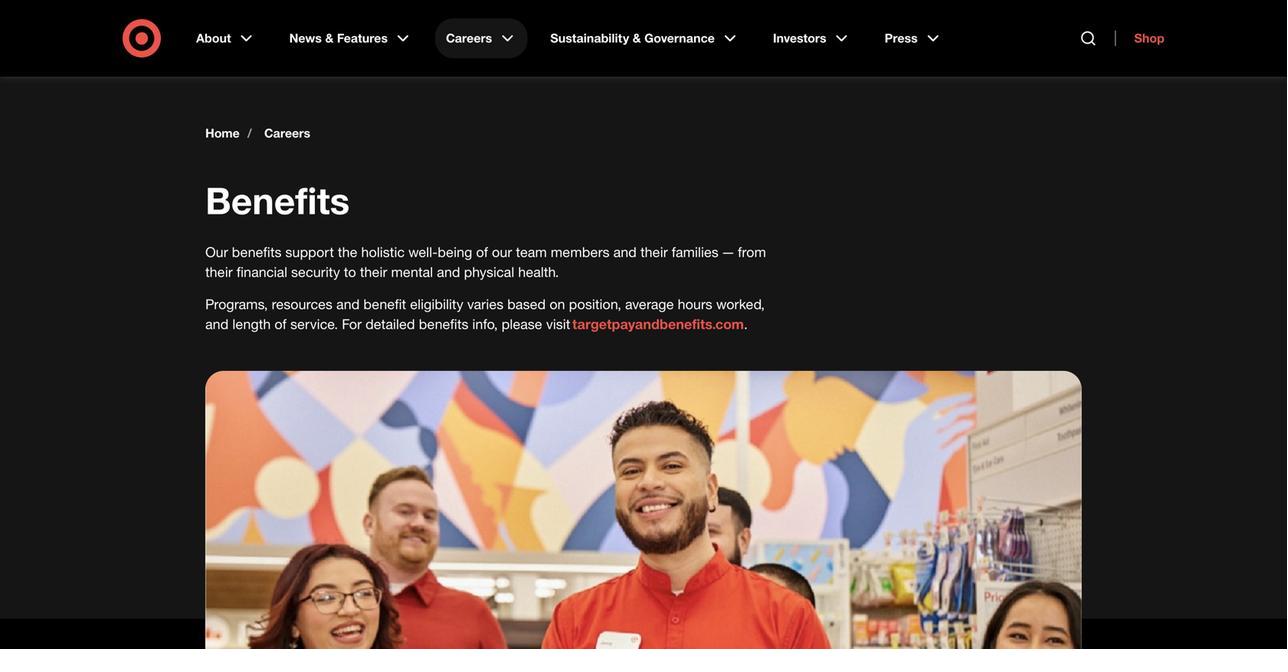 Task type: vqa. For each thing, say whether or not it's contained in the screenshot.
the bottom "benefits"
yes



Task type: describe. For each thing, give the bounding box(es) containing it.
investors
[[773, 31, 827, 46]]

0 horizontal spatial their
[[205, 264, 233, 280]]

home link
[[205, 126, 240, 141]]

service.
[[290, 316, 338, 332]]

based
[[508, 296, 546, 312]]

resources
[[272, 296, 333, 312]]

sustainability
[[551, 31, 629, 46]]

our benefits support the holistic well-being of our team members and their families — from their financial security to their mental and physical health.
[[205, 244, 766, 280]]

team
[[516, 244, 547, 260]]

our
[[492, 244, 512, 260]]

2 horizontal spatial their
[[641, 244, 668, 260]]

press link
[[874, 18, 953, 58]]

targetpayandbenefits.com .
[[573, 316, 752, 332]]

investors link
[[763, 18, 862, 58]]

targetpayandbenefits.com link
[[573, 316, 744, 332]]

being
[[438, 244, 473, 260]]

support
[[286, 244, 334, 260]]

physical
[[464, 264, 515, 280]]

benefit
[[364, 296, 406, 312]]

for
[[342, 316, 362, 332]]

worked,
[[717, 296, 765, 312]]

of inside "programs, resources and benefit eligibility varies based on position, average hours worked, and length of service. for detailed benefits info, please visit"
[[275, 316, 287, 332]]

length
[[233, 316, 271, 332]]

news & features
[[289, 31, 388, 46]]

varies
[[467, 296, 504, 312]]

position,
[[569, 296, 622, 312]]

and down being
[[437, 264, 460, 280]]

—
[[723, 244, 734, 260]]

home
[[205, 126, 240, 141]]

features
[[337, 31, 388, 46]]

on
[[550, 296, 565, 312]]

sustainability & governance link
[[540, 18, 750, 58]]

about link
[[185, 18, 266, 58]]

health.
[[518, 264, 559, 280]]

benefits inside our benefits support the holistic well-being of our team members and their families — from their financial security to their mental and physical health.
[[232, 244, 282, 260]]

eligibility
[[410, 296, 464, 312]]

a group of people posing for a photo image
[[205, 371, 1082, 649]]



Task type: locate. For each thing, give the bounding box(es) containing it.
and up "for"
[[337, 296, 360, 312]]

average
[[625, 296, 674, 312]]

financial
[[237, 264, 287, 280]]

their down holistic at the left top of the page
[[360, 264, 387, 280]]

their down the our
[[205, 264, 233, 280]]

of inside our benefits support the holistic well-being of our team members and their families — from their financial security to their mental and physical health.
[[476, 244, 488, 260]]

1 horizontal spatial benefits
[[419, 316, 469, 332]]

0 vertical spatial careers
[[446, 31, 492, 46]]

please
[[502, 316, 543, 332]]

0 vertical spatial of
[[476, 244, 488, 260]]

targetpayandbenefits.com
[[573, 316, 744, 332]]

2 & from the left
[[633, 31, 641, 46]]

benefits
[[205, 178, 350, 223]]

&
[[325, 31, 334, 46], [633, 31, 641, 46]]

from
[[738, 244, 766, 260]]

of right length
[[275, 316, 287, 332]]

0 vertical spatial careers link
[[435, 18, 528, 58]]

benefits
[[232, 244, 282, 260], [419, 316, 469, 332]]

1 vertical spatial benefits
[[419, 316, 469, 332]]

benefits inside "programs, resources and benefit eligibility varies based on position, average hours worked, and length of service. for detailed benefits info, please visit"
[[419, 316, 469, 332]]

1 horizontal spatial careers link
[[435, 18, 528, 58]]

of left our
[[476, 244, 488, 260]]

0 vertical spatial benefits
[[232, 244, 282, 260]]

0 horizontal spatial of
[[275, 316, 287, 332]]

programs, resources and benefit eligibility varies based on position, average hours worked, and length of service. for detailed benefits info, please visit
[[205, 296, 765, 332]]

1 & from the left
[[325, 31, 334, 46]]

our
[[205, 244, 228, 260]]

well-
[[409, 244, 438, 260]]

1 horizontal spatial careers
[[446, 31, 492, 46]]

1 vertical spatial careers
[[264, 126, 311, 141]]

& for governance
[[633, 31, 641, 46]]

hours
[[678, 296, 713, 312]]

visit
[[546, 316, 571, 332]]

their
[[641, 244, 668, 260], [205, 264, 233, 280], [360, 264, 387, 280]]

mental
[[391, 264, 433, 280]]

members
[[551, 244, 610, 260]]

0 horizontal spatial &
[[325, 31, 334, 46]]

0 horizontal spatial benefits
[[232, 244, 282, 260]]

careers for rightmost careers link
[[446, 31, 492, 46]]

and down "programs,"
[[205, 316, 229, 332]]

0 horizontal spatial careers
[[264, 126, 311, 141]]

and
[[614, 244, 637, 260], [437, 264, 460, 280], [337, 296, 360, 312], [205, 316, 229, 332]]

careers for bottom careers link
[[264, 126, 311, 141]]

holistic
[[361, 244, 405, 260]]

& inside 'link'
[[325, 31, 334, 46]]

& right news on the top left of the page
[[325, 31, 334, 46]]

security
[[291, 264, 340, 280]]

shop
[[1135, 31, 1165, 46]]

shop link
[[1116, 31, 1165, 46]]

their left families
[[641, 244, 668, 260]]

news
[[289, 31, 322, 46]]

news & features link
[[279, 18, 423, 58]]

1 vertical spatial careers link
[[264, 126, 311, 141]]

0 horizontal spatial careers link
[[264, 126, 311, 141]]

& left governance
[[633, 31, 641, 46]]

careers
[[446, 31, 492, 46], [264, 126, 311, 141]]

detailed
[[366, 316, 415, 332]]

press
[[885, 31, 918, 46]]

info,
[[473, 316, 498, 332]]

careers link
[[435, 18, 528, 58], [264, 126, 311, 141]]

1 horizontal spatial their
[[360, 264, 387, 280]]

programs,
[[205, 296, 268, 312]]

to
[[344, 264, 356, 280]]

1 horizontal spatial &
[[633, 31, 641, 46]]

families
[[672, 244, 719, 260]]

sustainability & governance
[[551, 31, 715, 46]]

about
[[196, 31, 231, 46]]

benefits up financial on the left of the page
[[232, 244, 282, 260]]

1 horizontal spatial of
[[476, 244, 488, 260]]

1 vertical spatial of
[[275, 316, 287, 332]]

and right members
[[614, 244, 637, 260]]

the
[[338, 244, 358, 260]]

benefits down eligibility
[[419, 316, 469, 332]]

of
[[476, 244, 488, 260], [275, 316, 287, 332]]

& for features
[[325, 31, 334, 46]]

.
[[744, 316, 748, 332]]

governance
[[645, 31, 715, 46]]



